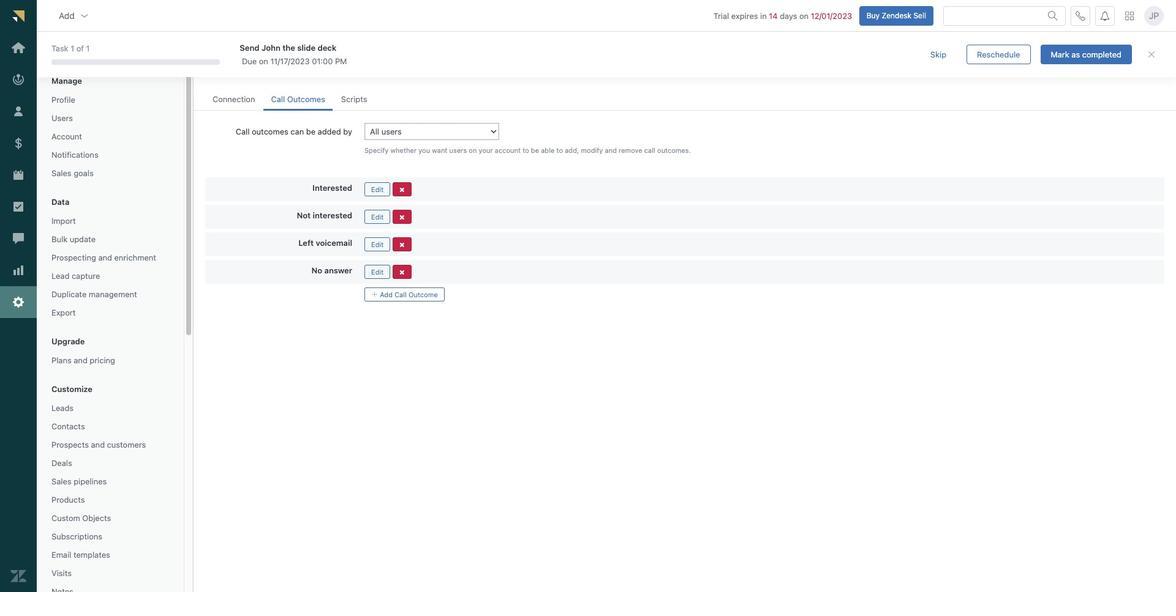 Task type: describe. For each thing, give the bounding box(es) containing it.
1 horizontal spatial be
[[531, 146, 539, 154]]

scripts
[[341, 94, 367, 104]]

bell image
[[1100, 11, 1110, 21]]

cancel image
[[1147, 50, 1157, 59]]

outcomes.
[[657, 146, 691, 154]]

deals
[[51, 459, 72, 469]]

pm
[[335, 56, 347, 66]]

leads
[[240, 66, 260, 76]]

using
[[426, 66, 446, 76]]

not
[[297, 211, 311, 220]]

users
[[51, 113, 73, 123]]

enrichment
[[114, 253, 156, 263]]

of
[[76, 44, 84, 53]]

trial expires in 14 days on 12/01/2023
[[714, 11, 852, 21]]

reschedule
[[977, 49, 1020, 59]]

on for trial expires in 14 days on 12/01/2023
[[799, 11, 809, 21]]

sales pipelines link
[[47, 474, 174, 490]]

buy zendesk sell button
[[859, 6, 934, 25]]

capture
[[72, 271, 100, 281]]

remove image for left voicemail
[[399, 242, 405, 249]]

0 horizontal spatial voice
[[205, 46, 241, 63]]

outcomes
[[252, 127, 288, 137]]

mark as completed
[[1051, 49, 1122, 59]]

contacts
[[278, 66, 310, 76]]

connection link
[[205, 89, 262, 111]]

edit link for not interested
[[364, 210, 390, 224]]

prospecting and enrichment
[[51, 253, 156, 263]]

interested
[[313, 211, 352, 220]]

chevron down image
[[79, 11, 89, 21]]

goals
[[74, 168, 94, 178]]

account
[[51, 132, 82, 141]]

edit for no answer
[[371, 268, 384, 276]]

products link
[[47, 492, 174, 509]]

edit for not interested
[[371, 213, 384, 221]]

edit link for interested
[[364, 182, 390, 197]]

pricing
[[90, 356, 115, 366]]

specify whether you want users on your account to be able to add, modify and remove call outcomes.
[[364, 146, 691, 154]]

call outcomes link
[[264, 89, 333, 111]]

objects
[[82, 514, 111, 524]]

outcome
[[409, 291, 438, 299]]

profile link
[[47, 92, 174, 108]]

want
[[432, 146, 447, 154]]

as
[[1072, 49, 1080, 59]]

subscriptions
[[51, 532, 102, 542]]

jp button
[[1144, 6, 1164, 25]]

zendesk products image
[[1125, 11, 1134, 20]]

and right modify
[[605, 146, 617, 154]]

export
[[51, 308, 76, 318]]

outcomes
[[287, 94, 325, 104]]

prospects
[[51, 440, 89, 450]]

bulk
[[51, 235, 67, 244]]

leads link
[[47, 401, 174, 417]]

and for text
[[244, 46, 268, 63]]

remove image for no answer
[[399, 269, 405, 276]]

sales pipelines
[[51, 477, 107, 487]]

users
[[449, 146, 467, 154]]

email templates
[[51, 551, 110, 560]]

sell
[[914, 11, 926, 20]]

custom objects
[[51, 514, 111, 524]]

can
[[291, 127, 304, 137]]

1 vertical spatial voice
[[448, 66, 469, 76]]

custom objects link
[[47, 511, 174, 527]]

send
[[240, 43, 259, 52]]

edit link for left voicemail
[[364, 238, 390, 252]]

management
[[89, 290, 137, 300]]

customize
[[51, 385, 92, 395]]

specify
[[364, 146, 389, 154]]

task
[[51, 44, 68, 53]]

on for specify whether you want users on your account to be able to add, modify and remove call outcomes.
[[469, 146, 477, 154]]

0 horizontal spatial be
[[306, 127, 315, 137]]

due
[[242, 56, 257, 66]]

manage
[[51, 76, 82, 86]]

import link
[[47, 213, 174, 229]]

calls image
[[1076, 11, 1085, 21]]

prospects and customers
[[51, 440, 146, 450]]

leads
[[51, 404, 74, 413]]

the
[[283, 43, 295, 52]]

duplicate management link
[[47, 287, 174, 303]]

edit for interested
[[371, 185, 384, 193]]

zendesk image
[[10, 569, 26, 585]]

14
[[769, 11, 778, 21]]

send john the slide deck link
[[240, 42, 898, 53]]

upgrade
[[51, 337, 85, 347]]

visits link
[[47, 566, 174, 582]]

notifications link
[[47, 147, 174, 163]]

01:00
[[312, 56, 333, 66]]

buy zendesk sell
[[867, 11, 926, 20]]



Task type: locate. For each thing, give the bounding box(es) containing it.
1 vertical spatial your
[[479, 146, 493, 154]]

days
[[780, 11, 797, 21]]

edit
[[371, 185, 384, 193], [371, 213, 384, 221], [371, 241, 384, 249], [371, 268, 384, 276]]

text
[[271, 46, 298, 63]]

1 right of
[[86, 44, 90, 53]]

edit up add image on the left of page
[[371, 268, 384, 276]]

2 1 from the left
[[86, 44, 90, 53]]

email
[[51, 551, 71, 560]]

2 to from the left
[[556, 146, 563, 154]]

account
[[495, 146, 521, 154]]

sales for sales goals
[[51, 168, 71, 178]]

add for add call outcome
[[380, 291, 393, 299]]

0 horizontal spatial add
[[59, 10, 75, 21]]

bulk update link
[[47, 232, 174, 248]]

completed
[[1082, 49, 1122, 59]]

interested
[[312, 183, 352, 193]]

to
[[523, 146, 529, 154], [556, 146, 563, 154]]

by
[[343, 127, 352, 137]]

4 edit link from the top
[[364, 265, 390, 279]]

call outcomes
[[271, 94, 325, 104]]

3 remove image from the top
[[399, 269, 405, 276]]

on right days
[[799, 11, 809, 21]]

on right 'users'
[[469, 146, 477, 154]]

on
[[799, 11, 809, 21], [259, 56, 268, 66], [469, 146, 477, 154]]

1 horizontal spatial to
[[556, 146, 563, 154]]

profile
[[51, 95, 75, 105]]

duplicate
[[51, 290, 87, 300]]

plans and pricing
[[51, 356, 115, 366]]

0 vertical spatial sales
[[51, 168, 71, 178]]

send john the slide deck due on 11/17/2023 01:00 pm
[[240, 43, 347, 66]]

0 vertical spatial voice
[[205, 46, 241, 63]]

0 vertical spatial be
[[306, 127, 315, 137]]

mark
[[1051, 49, 1069, 59]]

mark as completed button
[[1040, 45, 1132, 64]]

no answer
[[312, 266, 352, 276]]

2 sales from the top
[[51, 477, 71, 487]]

subscriptions link
[[47, 529, 174, 545]]

whether
[[390, 146, 417, 154]]

and up the leads
[[244, 46, 268, 63]]

0 vertical spatial remove image
[[399, 187, 405, 193]]

no
[[312, 266, 322, 276]]

remove
[[619, 146, 642, 154]]

email templates link
[[47, 548, 174, 564]]

add left chevron down image
[[59, 10, 75, 21]]

connection
[[213, 94, 255, 104]]

0 horizontal spatial on
[[259, 56, 268, 66]]

edit link left remove icon
[[364, 210, 390, 224]]

voicemail
[[316, 238, 352, 248]]

voice left the due
[[205, 46, 241, 63]]

.
[[469, 66, 471, 76]]

11/17/2023
[[270, 56, 310, 66]]

notifications
[[51, 150, 98, 160]]

call inside voice and text call your leads and contacts directly from sell. learn about using voice .
[[205, 66, 219, 76]]

export link
[[47, 305, 174, 321]]

lead capture
[[51, 271, 100, 281]]

call
[[644, 146, 655, 154]]

plans
[[51, 356, 72, 366]]

sales goals
[[51, 168, 94, 178]]

1 vertical spatial be
[[531, 146, 539, 154]]

and right the leads
[[262, 66, 276, 76]]

and for enrichment
[[98, 253, 112, 263]]

edit link up add image on the left of page
[[364, 265, 390, 279]]

data
[[51, 197, 69, 207]]

3 edit link from the top
[[364, 238, 390, 252]]

add right add image on the left of page
[[380, 291, 393, 299]]

templates
[[73, 551, 110, 560]]

scripts link
[[334, 89, 375, 111]]

1 sales from the top
[[51, 168, 71, 178]]

task 1 of 1
[[51, 44, 90, 53]]

edit link right voicemail
[[364, 238, 390, 252]]

1 vertical spatial sales
[[51, 477, 71, 487]]

0 vertical spatial on
[[799, 11, 809, 21]]

contacts
[[51, 422, 85, 432]]

edit link
[[364, 182, 390, 197], [364, 210, 390, 224], [364, 238, 390, 252], [364, 265, 390, 279]]

3 edit from the top
[[371, 241, 384, 249]]

edit down specify
[[371, 185, 384, 193]]

jp
[[1149, 10, 1159, 21]]

account link
[[47, 129, 174, 145]]

and
[[244, 46, 268, 63], [262, 66, 276, 76], [605, 146, 617, 154], [98, 253, 112, 263], [74, 356, 87, 366], [91, 440, 105, 450]]

be right can
[[306, 127, 315, 137]]

add call outcome
[[378, 291, 438, 299]]

edit link for no answer
[[364, 265, 390, 279]]

1 horizontal spatial add
[[380, 291, 393, 299]]

edit link down specify
[[364, 182, 390, 197]]

voice
[[205, 46, 241, 63], [448, 66, 469, 76]]

prospects and customers link
[[47, 437, 174, 453]]

left voicemail
[[298, 238, 352, 248]]

add inside add call outcome button
[[380, 291, 393, 299]]

visits
[[51, 569, 72, 579]]

modify
[[581, 146, 603, 154]]

1 horizontal spatial your
[[479, 146, 493, 154]]

0 vertical spatial add
[[59, 10, 75, 21]]

edit for left voicemail
[[371, 241, 384, 249]]

1 1 from the left
[[71, 44, 74, 53]]

sales down deals
[[51, 477, 71, 487]]

directly
[[312, 66, 340, 76]]

and right plans
[[74, 356, 87, 366]]

to right 'account'
[[523, 146, 529, 154]]

skip button
[[920, 45, 957, 64]]

and down contacts link
[[91, 440, 105, 450]]

remove image
[[399, 214, 405, 221]]

edit right voicemail
[[371, 241, 384, 249]]

import
[[51, 216, 76, 226]]

1 horizontal spatial voice
[[448, 66, 469, 76]]

2 horizontal spatial on
[[799, 11, 809, 21]]

None field
[[69, 46, 166, 57]]

call outcomes can be added by
[[236, 127, 352, 137]]

1 vertical spatial on
[[259, 56, 268, 66]]

your inside voice and text call your leads and contacts directly from sell. learn about using voice .
[[221, 66, 238, 76]]

on inside send john the slide deck due on 11/17/2023 01:00 pm
[[259, 56, 268, 66]]

be
[[306, 127, 315, 137], [531, 146, 539, 154]]

and down bulk update link
[[98, 253, 112, 263]]

sales
[[51, 168, 71, 178], [51, 477, 71, 487]]

lead capture link
[[47, 268, 174, 284]]

1 vertical spatial remove image
[[399, 242, 405, 249]]

remove image
[[399, 187, 405, 193], [399, 242, 405, 249], [399, 269, 405, 276]]

1 left of
[[71, 44, 74, 53]]

sales for sales pipelines
[[51, 477, 71, 487]]

2 remove image from the top
[[399, 242, 405, 249]]

0 vertical spatial your
[[221, 66, 238, 76]]

4 edit from the top
[[371, 268, 384, 276]]

add image
[[371, 291, 378, 298]]

sales goals link
[[47, 165, 174, 181]]

on right the due
[[259, 56, 268, 66]]

answer
[[324, 266, 352, 276]]

to right able
[[556, 146, 563, 154]]

1 edit from the top
[[371, 185, 384, 193]]

search image
[[1048, 11, 1058, 21]]

skip
[[930, 49, 946, 59]]

remove image down remove icon
[[399, 242, 405, 249]]

add inside add button
[[59, 10, 75, 21]]

users link
[[47, 110, 174, 126]]

1 remove image from the top
[[399, 187, 405, 193]]

2 edit from the top
[[371, 213, 384, 221]]

prospecting and enrichment link
[[47, 250, 174, 266]]

bulk update
[[51, 235, 96, 244]]

your
[[221, 66, 238, 76], [479, 146, 493, 154]]

your left 'account'
[[479, 146, 493, 154]]

your left the leads
[[221, 66, 238, 76]]

0 horizontal spatial 1
[[71, 44, 74, 53]]

2 edit link from the top
[[364, 210, 390, 224]]

0 horizontal spatial to
[[523, 146, 529, 154]]

plans and pricing link
[[47, 353, 174, 369]]

add for add
[[59, 10, 75, 21]]

remove image up remove icon
[[399, 187, 405, 193]]

remove image up add call outcome button
[[399, 269, 405, 276]]

1 horizontal spatial on
[[469, 146, 477, 154]]

0 horizontal spatial your
[[221, 66, 238, 76]]

able
[[541, 146, 555, 154]]

call inside button
[[395, 291, 407, 299]]

about
[[403, 66, 424, 76]]

1 vertical spatial add
[[380, 291, 393, 299]]

john
[[262, 43, 280, 52]]

1 to from the left
[[523, 146, 529, 154]]

2 vertical spatial remove image
[[399, 269, 405, 276]]

1 horizontal spatial 1
[[86, 44, 90, 53]]

sales left goals
[[51, 168, 71, 178]]

remove image for interested
[[399, 187, 405, 193]]

left
[[298, 238, 314, 248]]

and for customers
[[91, 440, 105, 450]]

and for pricing
[[74, 356, 87, 366]]

learn
[[380, 66, 400, 76]]

1 edit link from the top
[[364, 182, 390, 197]]

edit left remove icon
[[371, 213, 384, 221]]

update
[[70, 235, 96, 244]]

expires
[[731, 11, 758, 21]]

duplicate management
[[51, 290, 137, 300]]

products
[[51, 496, 85, 505]]

2 vertical spatial on
[[469, 146, 477, 154]]

be left able
[[531, 146, 539, 154]]

zendesk
[[882, 11, 912, 20]]

voice right using
[[448, 66, 469, 76]]



Task type: vqa. For each thing, say whether or not it's contained in the screenshot.
2
no



